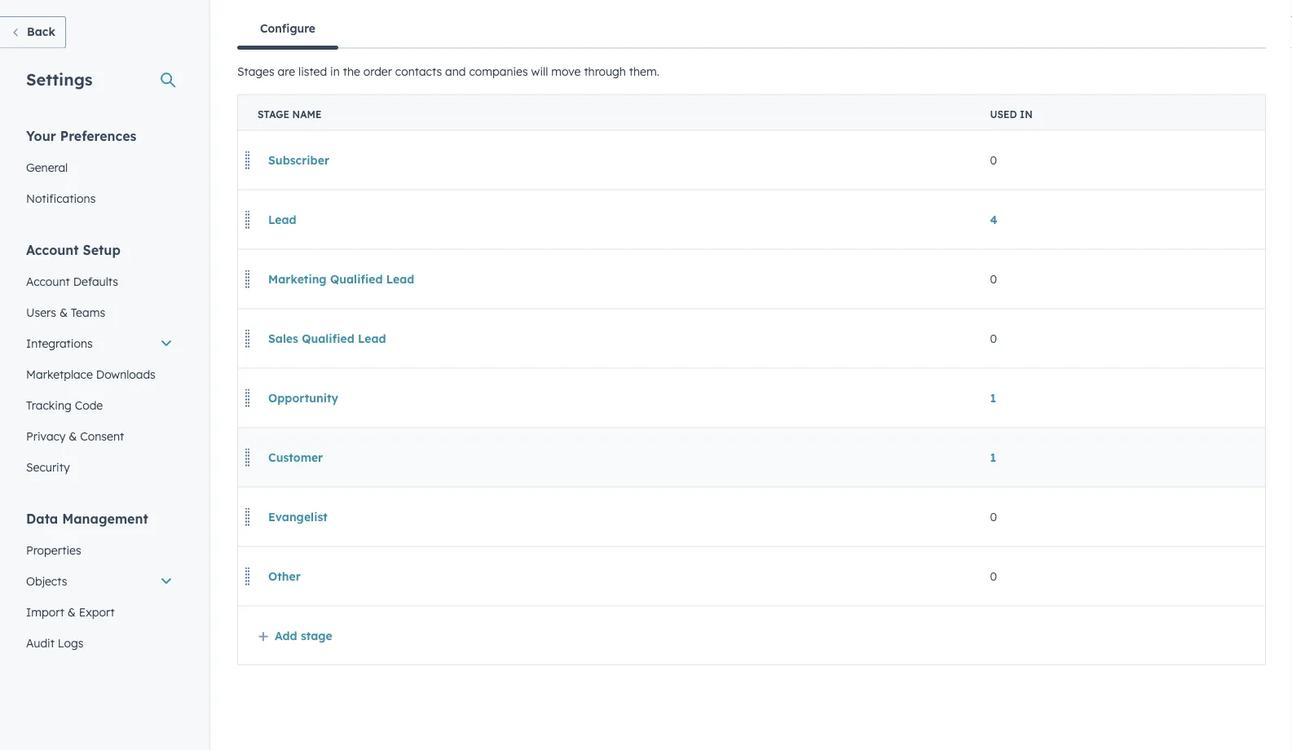 Task type: locate. For each thing, give the bounding box(es) containing it.
0 inside stage subscriber is currently in position 1. reorder it by using the up and down arrow keys. 'element'
[[990, 153, 997, 168]]

1 vertical spatial in
[[1020, 108, 1033, 121]]

add stage
[[275, 630, 332, 644]]

1 for opportunity
[[990, 391, 996, 406]]

import & export
[[26, 605, 115, 620]]

marketplace downloads
[[26, 367, 156, 382]]

in right used on the top
[[1020, 108, 1033, 121]]

lead inside button
[[358, 332, 386, 346]]

stage name
[[258, 108, 322, 121]]

back link
[[0, 16, 66, 49]]

stages
[[237, 64, 274, 79]]

account
[[26, 242, 79, 258], [26, 274, 70, 289]]

2 0 from the top
[[990, 272, 997, 287]]

import
[[26, 605, 64, 620]]

account setup
[[26, 242, 120, 258]]

companies
[[469, 64, 528, 79]]

1 account from the top
[[26, 242, 79, 258]]

stage
[[258, 108, 289, 121]]

1 vertical spatial lead
[[386, 272, 414, 287]]

1 1 button from the top
[[990, 391, 996, 406]]

opportunity
[[268, 391, 338, 406]]

0 inside the stage sales qualified lead is currently in position 4. reorder it by using the up and down arrow keys. element
[[990, 332, 997, 346]]

1 vertical spatial &
[[69, 429, 77, 443]]

security
[[26, 460, 70, 474]]

integrations
[[26, 336, 93, 351]]

2 1 button from the top
[[990, 451, 996, 465]]

0 vertical spatial in
[[330, 64, 340, 79]]

1
[[990, 391, 996, 406], [990, 451, 996, 465]]

subscriber button
[[258, 144, 340, 177]]

1 vertical spatial qualified
[[302, 332, 354, 346]]

import & export link
[[16, 597, 183, 628]]

0 horizontal spatial in
[[330, 64, 340, 79]]

objects
[[26, 574, 67, 589]]

0
[[990, 153, 997, 168], [990, 272, 997, 287], [990, 332, 997, 346], [990, 511, 997, 525], [990, 570, 997, 584]]

integrations button
[[16, 328, 183, 359]]

users & teams link
[[16, 297, 183, 328]]

& right privacy
[[69, 429, 77, 443]]

0 vertical spatial 1 button
[[990, 391, 996, 406]]

1 1 from the top
[[990, 391, 996, 406]]

& left 'export'
[[67, 605, 76, 620]]

evangelist button
[[258, 501, 338, 534]]

0 vertical spatial &
[[59, 305, 68, 320]]

add stage button
[[258, 630, 332, 644]]

are
[[278, 64, 295, 79]]

evangelist
[[268, 510, 328, 525]]

0 for other
[[990, 570, 997, 584]]

your
[[26, 128, 56, 144]]

notifications link
[[16, 183, 183, 214]]

qualified right sales
[[302, 332, 354, 346]]

lead for sales qualified lead
[[358, 332, 386, 346]]

configure
[[260, 21, 315, 35]]

account setup element
[[16, 241, 183, 483]]

general link
[[16, 152, 183, 183]]

&
[[59, 305, 68, 320], [69, 429, 77, 443], [67, 605, 76, 620]]

2 vertical spatial lead
[[358, 332, 386, 346]]

1 inside stage customer is currently in position 6. reorder it by using the up and down arrow keys. element
[[990, 451, 996, 465]]

lead
[[268, 213, 296, 227], [386, 272, 414, 287], [358, 332, 386, 346]]

1 vertical spatial 1
[[990, 451, 996, 465]]

account up users on the top of page
[[26, 274, 70, 289]]

marketplace downloads link
[[16, 359, 183, 390]]

back
[[27, 24, 55, 39]]

used in
[[990, 108, 1033, 121]]

stage other is currently in position 8. reorder it by using the up and down arrow keys. element
[[238, 547, 1266, 607]]

qualified inside sales qualified lead button
[[302, 332, 354, 346]]

2 vertical spatial &
[[67, 605, 76, 620]]

1 inside stage opportunity is currently in position 5. reorder it by using the up and down arrow keys. element
[[990, 391, 996, 406]]

sales
[[268, 332, 298, 346]]

5 0 from the top
[[990, 570, 997, 584]]

name
[[292, 108, 322, 121]]

1 vertical spatial 1 button
[[990, 451, 996, 465]]

your preferences
[[26, 128, 136, 144]]

1 button for opportunity
[[990, 391, 996, 406]]

preferences
[[60, 128, 136, 144]]

your preferences element
[[16, 127, 183, 214]]

tracking code link
[[16, 390, 183, 421]]

stage customer is currently in position 6. reorder it by using the up and down arrow keys. element
[[238, 428, 1266, 488]]

0 vertical spatial qualified
[[330, 272, 383, 287]]

tab panel
[[237, 48, 1266, 679]]

0 vertical spatial 1
[[990, 391, 996, 406]]

0 for evangelist
[[990, 511, 997, 525]]

listed
[[298, 64, 327, 79]]

3 0 from the top
[[990, 332, 997, 346]]

other button
[[258, 561, 311, 593]]

contacts
[[395, 64, 442, 79]]

qualified right marketing
[[330, 272, 383, 287]]

& inside data management element
[[67, 605, 76, 620]]

management
[[62, 511, 148, 527]]

qualified
[[330, 272, 383, 287], [302, 332, 354, 346]]

1 vertical spatial account
[[26, 274, 70, 289]]

0 inside 'stage other is currently in position 8. reorder it by using the up and down arrow keys.' element
[[990, 570, 997, 584]]

in
[[330, 64, 340, 79], [1020, 108, 1033, 121]]

2 1 from the top
[[990, 451, 996, 465]]

sales qualified lead button
[[258, 323, 397, 355]]

customer button
[[258, 442, 334, 474]]

marketing
[[268, 272, 327, 287]]

account for account setup
[[26, 242, 79, 258]]

1 for customer
[[990, 451, 996, 465]]

in left the
[[330, 64, 340, 79]]

marketing qualified lead button
[[258, 263, 425, 296]]

1 button
[[990, 391, 996, 406], [990, 451, 996, 465]]

tracking
[[26, 398, 72, 413]]

4 0 from the top
[[990, 511, 997, 525]]

data
[[26, 511, 58, 527]]

2 account from the top
[[26, 274, 70, 289]]

qualified for marketing
[[330, 272, 383, 287]]

1 0 from the top
[[990, 153, 997, 168]]

them.
[[629, 64, 659, 79]]

0 for sales qualified lead
[[990, 332, 997, 346]]

qualified for sales
[[302, 332, 354, 346]]

qualified inside marketing qualified lead button
[[330, 272, 383, 287]]

sales qualified lead
[[268, 332, 386, 346]]

0 vertical spatial account
[[26, 242, 79, 258]]

through
[[584, 64, 626, 79]]

& right users on the top of page
[[59, 305, 68, 320]]

defaults
[[73, 274, 118, 289]]

subscriber
[[268, 153, 329, 168]]

account up account defaults
[[26, 242, 79, 258]]

0 inside stage marketing qualified lead is currently in position 3. reorder it by using the up and down arrow keys. element
[[990, 272, 997, 287]]

0 inside stage evangelist is currently in position 7. reorder it by using the up and down arrow keys. element
[[990, 511, 997, 525]]

data management
[[26, 511, 148, 527]]



Task type: describe. For each thing, give the bounding box(es) containing it.
account for account defaults
[[26, 274, 70, 289]]

0 vertical spatial lead
[[268, 213, 296, 227]]

4
[[990, 213, 998, 227]]

marketplace
[[26, 367, 93, 382]]

logs
[[58, 636, 83, 651]]

code
[[75, 398, 103, 413]]

downloads
[[96, 367, 156, 382]]

security link
[[16, 452, 183, 483]]

users & teams
[[26, 305, 105, 320]]

setup
[[83, 242, 120, 258]]

users
[[26, 305, 56, 320]]

1 horizontal spatial in
[[1020, 108, 1033, 121]]

& for consent
[[69, 429, 77, 443]]

1 button for customer
[[990, 451, 996, 465]]

account defaults link
[[16, 266, 183, 297]]

settings
[[26, 69, 93, 89]]

lead button
[[258, 204, 307, 236]]

customer
[[268, 451, 323, 465]]

tracking code
[[26, 398, 103, 413]]

0 for subscriber
[[990, 153, 997, 168]]

lead for marketing qualified lead
[[386, 272, 414, 287]]

privacy & consent link
[[16, 421, 183, 452]]

and
[[445, 64, 466, 79]]

other
[[268, 570, 301, 584]]

audit
[[26, 636, 55, 651]]

stage sales qualified lead is currently in position 4. reorder it by using the up and down arrow keys. element
[[238, 309, 1266, 369]]

properties
[[26, 543, 81, 558]]

add
[[275, 630, 297, 644]]

teams
[[71, 305, 105, 320]]

stages are listed in the order contacts and companies will move through them.
[[237, 64, 659, 79]]

0 for marketing qualified lead
[[990, 272, 997, 287]]

& for teams
[[59, 305, 68, 320]]

privacy & consent
[[26, 429, 124, 443]]

stage marketing qualified lead is currently in position 3. reorder it by using the up and down arrow keys. element
[[238, 250, 1266, 309]]

opportunity button
[[258, 382, 349, 415]]

objects button
[[16, 566, 183, 597]]

move
[[551, 64, 581, 79]]

will
[[531, 64, 548, 79]]

general
[[26, 160, 68, 174]]

properties link
[[16, 535, 183, 566]]

privacy
[[26, 429, 66, 443]]

configure link
[[237, 9, 338, 50]]

marketing qualified lead
[[268, 272, 414, 287]]

stage
[[301, 630, 332, 644]]

4 button
[[990, 213, 998, 227]]

used
[[990, 108, 1017, 121]]

tab panel containing stages are listed in the order contacts and companies will move through them.
[[237, 48, 1266, 679]]

consent
[[80, 429, 124, 443]]

stage lead is currently in position 2. reorder it by using the up and down arrow keys. element
[[238, 190, 1266, 250]]

notifications
[[26, 191, 96, 205]]

stage evangelist is currently in position 7. reorder it by using the up and down arrow keys. element
[[238, 488, 1266, 547]]

account defaults
[[26, 274, 118, 289]]

the
[[343, 64, 360, 79]]

stage subscriber is currently in position 1. reorder it by using the up and down arrow keys. element
[[238, 131, 1266, 190]]

order
[[363, 64, 392, 79]]

& for export
[[67, 605, 76, 620]]

audit logs
[[26, 636, 83, 651]]

export
[[79, 605, 115, 620]]

stage opportunity is currently in position 5. reorder it by using the up and down arrow keys. element
[[238, 369, 1266, 428]]

data management element
[[16, 510, 183, 659]]

audit logs link
[[16, 628, 183, 659]]



Task type: vqa. For each thing, say whether or not it's contained in the screenshot.
workflow
no



